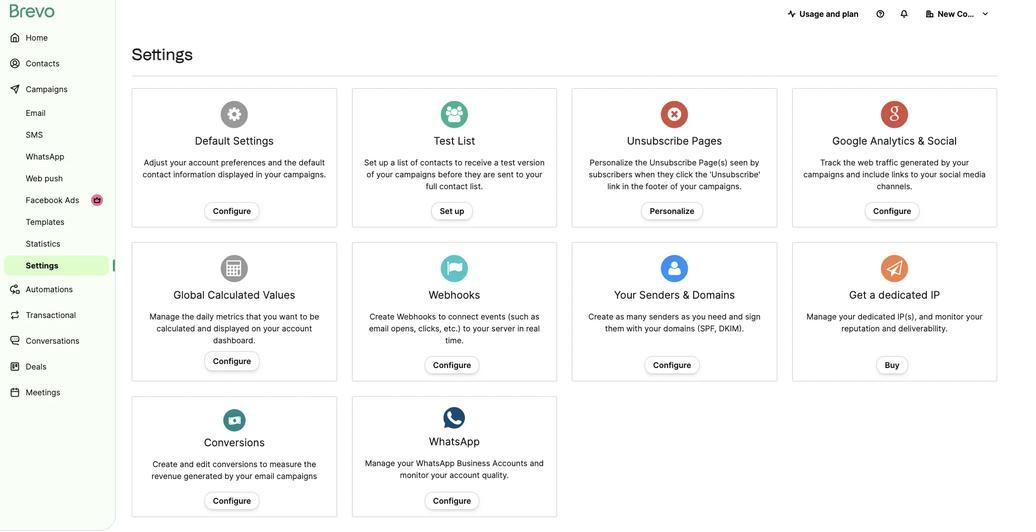 Task type: locate. For each thing, give the bounding box(es) containing it.
by for google analytics & social
[[941, 158, 951, 167]]

configure for conversions
[[213, 496, 251, 506]]

configure down channels.
[[874, 206, 912, 216]]

&
[[918, 135, 925, 147], [683, 289, 690, 301]]

ads
[[65, 195, 79, 205]]

2 vertical spatial in
[[518, 324, 524, 333]]

1 vertical spatial set
[[440, 206, 453, 216]]

a right get
[[870, 289, 876, 301]]

by right seen
[[750, 158, 760, 167]]

configure link
[[205, 202, 260, 220], [865, 202, 920, 220], [425, 356, 480, 374], [645, 356, 700, 374], [205, 492, 260, 510], [425, 492, 480, 510]]

create for your senders & domains
[[589, 312, 614, 322]]

to inside create and edit conversions to measure the revenue generated by your email campaigns
[[260, 459, 267, 469]]

configure down adjust your account preferences and the default contact information displayed in your campaigns.
[[213, 206, 251, 216]]

whatsapp up web push
[[26, 152, 64, 161]]

and inside button
[[826, 9, 841, 19]]

configure for whatsapp
[[433, 496, 471, 506]]

contact down adjust
[[143, 169, 171, 179]]

2 horizontal spatial account
[[450, 470, 480, 480]]

configure link for conversions
[[205, 492, 260, 510]]

0 horizontal spatial email
[[255, 471, 274, 481]]

personalize inside personalize the unsubscribe page(s) seen by subscribers when they click the 'unsubscribe' link in the footer of your campaigns.
[[590, 158, 633, 167]]

configure link down the manage your whatsapp business accounts and monitor your account quality.
[[425, 492, 480, 510]]

to left be on the bottom left of the page
[[300, 312, 308, 322]]

they up list.
[[465, 169, 481, 179]]

to left measure
[[260, 459, 267, 469]]

your senders & domains
[[614, 289, 735, 301]]

configure down the manage your whatsapp business accounts and monitor your account quality.
[[433, 496, 471, 506]]

displayed
[[218, 169, 254, 179], [214, 324, 249, 333]]

facebook ads
[[26, 195, 79, 205]]

and inside create and edit conversions to measure the revenue generated by your email campaigns
[[180, 459, 194, 469]]

personalize for personalize
[[650, 206, 695, 216]]

1 horizontal spatial create
[[370, 312, 395, 322]]

create up opens, at the left bottom of the page
[[370, 312, 395, 322]]

configure link down time.
[[425, 356, 480, 374]]

campaigns
[[395, 169, 436, 179], [804, 169, 844, 179], [277, 471, 317, 481]]

google analytics & social
[[833, 135, 957, 147]]

1 as from the left
[[531, 312, 540, 322]]

deliverability.
[[899, 324, 948, 333]]

1 vertical spatial generated
[[184, 471, 222, 481]]

2 vertical spatial whatsapp
[[416, 458, 455, 468]]

automations
[[26, 284, 73, 294]]

you for &
[[692, 312, 706, 322]]

monitor inside the manage your whatsapp business accounts and monitor your account quality.
[[400, 470, 429, 480]]

& right the senders
[[683, 289, 690, 301]]

email down measure
[[255, 471, 274, 481]]

1 vertical spatial campaigns.
[[699, 181, 742, 191]]

by down conversions
[[225, 471, 234, 481]]

you up (spf,
[[692, 312, 706, 322]]

0 vertical spatial &
[[918, 135, 925, 147]]

set inside set up a list of contacts to receive a test version of your campaigns before they are sent to your full contact list.
[[364, 158, 377, 167]]

0 vertical spatial personalize
[[590, 158, 633, 167]]

social
[[928, 135, 957, 147]]

unsubscribe
[[627, 135, 689, 147], [650, 158, 697, 167]]

create and edit conversions to measure the revenue generated by your email campaigns
[[152, 459, 317, 481]]

and
[[826, 9, 841, 19], [268, 158, 282, 167], [847, 169, 861, 179], [729, 312, 743, 322], [919, 312, 933, 322], [197, 324, 211, 333], [883, 324, 897, 333], [530, 458, 544, 468], [180, 459, 194, 469]]

unsubscribe up click
[[650, 158, 697, 167]]

and right accounts
[[530, 458, 544, 468]]

1 vertical spatial of
[[367, 169, 374, 179]]

personalize up subscribers at the top of page
[[590, 158, 633, 167]]

1 horizontal spatial set
[[440, 206, 453, 216]]

1 vertical spatial account
[[282, 324, 312, 333]]

set left list
[[364, 158, 377, 167]]

1 horizontal spatial you
[[692, 312, 706, 322]]

campaigns inside create and edit conversions to measure the revenue generated by your email campaigns
[[277, 471, 317, 481]]

configure link down channels.
[[865, 202, 920, 220]]

default settings
[[195, 135, 274, 147]]

contact down before
[[440, 181, 468, 191]]

campaigns down list
[[395, 169, 436, 179]]

campaigns.
[[283, 169, 326, 179], [699, 181, 742, 191]]

test
[[434, 135, 455, 147]]

0 horizontal spatial in
[[256, 169, 262, 179]]

page(s)
[[699, 158, 728, 167]]

a left list
[[391, 158, 395, 167]]

seen
[[730, 158, 748, 167]]

configure link for webhooks
[[425, 356, 480, 374]]

create up revenue
[[153, 459, 178, 469]]

as up them
[[616, 312, 625, 322]]

in down preferences
[[256, 169, 262, 179]]

1 vertical spatial webhooks
[[397, 312, 436, 322]]

by inside track the web traffic generated by your campaigns and include links to your social media channels.
[[941, 158, 951, 167]]

1 vertical spatial displayed
[[214, 324, 249, 333]]

1 horizontal spatial generated
[[901, 158, 939, 167]]

create inside create and edit conversions to measure the revenue generated by your email campaigns
[[153, 459, 178, 469]]

list
[[458, 135, 475, 147]]

2 horizontal spatial create
[[589, 312, 614, 322]]

by for unsubscribe pages
[[750, 158, 760, 167]]

0 horizontal spatial campaigns.
[[283, 169, 326, 179]]

0 vertical spatial generated
[[901, 158, 939, 167]]

webhooks up connect
[[429, 289, 480, 301]]

configure for google analytics & social
[[874, 206, 912, 216]]

transactional link
[[4, 303, 109, 327]]

campaigns. down default
[[283, 169, 326, 179]]

whatsapp left business
[[416, 458, 455, 468]]

displayed down metrics
[[214, 324, 249, 333]]

the
[[284, 158, 297, 167], [635, 158, 648, 167], [844, 158, 856, 167], [696, 169, 708, 179], [631, 181, 644, 191], [182, 312, 194, 322], [304, 459, 316, 469]]

transactional
[[26, 310, 76, 320]]

3 as from the left
[[682, 312, 690, 322]]

whatsapp up the manage your whatsapp business accounts and monitor your account quality.
[[429, 436, 480, 448]]

0 vertical spatial displayed
[[218, 169, 254, 179]]

0 horizontal spatial you
[[263, 312, 277, 322]]

generated down edit
[[184, 471, 222, 481]]

time.
[[445, 335, 464, 345]]

2 horizontal spatial in
[[623, 181, 629, 191]]

2 horizontal spatial settings
[[233, 135, 274, 147]]

configure inside button
[[213, 356, 251, 366]]

track the web traffic generated by your campaigns and include links to your social media channels.
[[804, 158, 986, 191]]

0 horizontal spatial up
[[379, 158, 389, 167]]

and up dkim). at the right bottom of the page
[[729, 312, 743, 322]]

etc.)
[[444, 324, 461, 333]]

contact
[[143, 169, 171, 179], [440, 181, 468, 191]]

2 horizontal spatial manage
[[807, 312, 837, 322]]

you inside create as many senders as you need and sign them with your domains (spf, dkim).
[[692, 312, 706, 322]]

and right preferences
[[268, 158, 282, 167]]

up down set up a list of contacts to receive a test version of your campaigns before they are sent to your full contact list.
[[455, 206, 465, 216]]

with
[[627, 324, 643, 333]]

0 vertical spatial up
[[379, 158, 389, 167]]

configure down create and edit conversions to measure the revenue generated by your email campaigns
[[213, 496, 251, 506]]

manage inside the manage the daily metrics that you want to be calculated and displayed on your account dashboard.
[[150, 312, 180, 322]]

configure down the dashboard.
[[213, 356, 251, 366]]

1 vertical spatial contact
[[440, 181, 468, 191]]

configure
[[213, 206, 251, 216], [874, 206, 912, 216], [213, 356, 251, 366], [433, 360, 471, 370], [653, 360, 692, 370], [213, 496, 251, 506], [433, 496, 471, 506]]

email link
[[4, 103, 109, 123]]

set up a list of contacts to receive a test version of your campaigns before they are sent to your full contact list.
[[364, 158, 545, 191]]

1 vertical spatial in
[[623, 181, 629, 191]]

webhooks up opens, at the left bottom of the page
[[397, 312, 436, 322]]

create inside create webhooks to connect events (such as email opens, clicks, etc.) to your server in real time.
[[370, 312, 395, 322]]

1 horizontal spatial in
[[518, 324, 524, 333]]

1 vertical spatial settings
[[233, 135, 274, 147]]

1 horizontal spatial monitor
[[936, 312, 964, 322]]

to down connect
[[463, 324, 471, 333]]

0 horizontal spatial create
[[153, 459, 178, 469]]

1 horizontal spatial contact
[[440, 181, 468, 191]]

account up the information
[[189, 158, 219, 167]]

1 vertical spatial up
[[455, 206, 465, 216]]

the up when
[[635, 158, 648, 167]]

2 horizontal spatial as
[[682, 312, 690, 322]]

0 horizontal spatial as
[[531, 312, 540, 322]]

2 as from the left
[[616, 312, 625, 322]]

you inside the manage the daily metrics that you want to be calculated and displayed on your account dashboard.
[[263, 312, 277, 322]]

set up link
[[432, 202, 473, 220]]

manage
[[150, 312, 180, 322], [807, 312, 837, 322], [365, 458, 395, 468]]

configure for default settings
[[213, 206, 251, 216]]

1 vertical spatial whatsapp
[[429, 436, 480, 448]]

1 horizontal spatial manage
[[365, 458, 395, 468]]

them
[[605, 324, 624, 333]]

and left plan
[[826, 9, 841, 19]]

and down web
[[847, 169, 861, 179]]

monitor inside manage your dedicated ip(s), and monitor your reputation and deliverability.
[[936, 312, 964, 322]]

they
[[465, 169, 481, 179], [658, 169, 674, 179]]

1 horizontal spatial campaigns.
[[699, 181, 742, 191]]

& for domains
[[683, 289, 690, 301]]

up left list
[[379, 158, 389, 167]]

set for set up a list of contacts to receive a test version of your campaigns before they are sent to your full contact list.
[[364, 158, 377, 167]]

0 horizontal spatial contact
[[143, 169, 171, 179]]

1 horizontal spatial up
[[455, 206, 465, 216]]

new
[[938, 9, 955, 19]]

0 vertical spatial email
[[369, 324, 389, 333]]

configure down domains
[[653, 360, 692, 370]]

list.
[[470, 181, 483, 191]]

campaigns. inside adjust your account preferences and the default contact information displayed in your campaigns.
[[283, 169, 326, 179]]

campaigns. down the 'unsubscribe'
[[699, 181, 742, 191]]

server
[[492, 324, 515, 333]]

0 horizontal spatial set
[[364, 158, 377, 167]]

home
[[26, 33, 48, 43]]

as
[[531, 312, 540, 322], [616, 312, 625, 322], [682, 312, 690, 322]]

create as many senders as you need and sign them with your domains (spf, dkim).
[[589, 312, 761, 333]]

0 horizontal spatial settings
[[26, 261, 58, 270]]

traffic
[[876, 158, 899, 167]]

account inside the manage your whatsapp business accounts and monitor your account quality.
[[450, 470, 480, 480]]

social
[[940, 169, 961, 179]]

webhooks inside create webhooks to connect events (such as email opens, clicks, etc.) to your server in real time.
[[397, 312, 436, 322]]

business
[[457, 458, 490, 468]]

to right links
[[911, 169, 919, 179]]

configure link down domains
[[645, 356, 700, 374]]

the inside adjust your account preferences and the default contact information displayed in your campaigns.
[[284, 158, 297, 167]]

(such
[[508, 312, 529, 322]]

create for webhooks
[[370, 312, 395, 322]]

unsubscribe up when
[[627, 135, 689, 147]]

campaigns down measure
[[277, 471, 317, 481]]

0 horizontal spatial monitor
[[400, 470, 429, 480]]

account down want at the left of the page
[[282, 324, 312, 333]]

1 they from the left
[[465, 169, 481, 179]]

0 vertical spatial whatsapp
[[26, 152, 64, 161]]

displayed inside the manage the daily metrics that you want to be calculated and displayed on your account dashboard.
[[214, 324, 249, 333]]

manage inside manage your dedicated ip(s), and monitor your reputation and deliverability.
[[807, 312, 837, 322]]

opens,
[[391, 324, 416, 333]]

1 horizontal spatial they
[[658, 169, 674, 179]]

0 horizontal spatial personalize
[[590, 158, 633, 167]]

your
[[170, 158, 186, 167], [953, 158, 969, 167], [265, 169, 281, 179], [377, 169, 393, 179], [526, 169, 543, 179], [921, 169, 938, 179], [680, 181, 697, 191], [839, 312, 856, 322], [967, 312, 983, 322], [263, 324, 280, 333], [473, 324, 490, 333], [645, 324, 661, 333], [398, 458, 414, 468], [431, 470, 448, 480], [236, 471, 253, 481]]

as up real
[[531, 312, 540, 322]]

whatsapp link
[[4, 147, 109, 166]]

0 vertical spatial campaigns.
[[283, 169, 326, 179]]

personalize
[[590, 158, 633, 167], [650, 206, 695, 216]]

to up etc.)
[[438, 312, 446, 322]]

in down (such
[[518, 324, 524, 333]]

as inside create webhooks to connect events (such as email opens, clicks, etc.) to your server in real time.
[[531, 312, 540, 322]]

media
[[963, 169, 986, 179]]

in right link
[[623, 181, 629, 191]]

2 vertical spatial of
[[671, 181, 678, 191]]

0 vertical spatial settings
[[132, 45, 193, 64]]

dedicated up reputation
[[858, 312, 896, 322]]

1 horizontal spatial email
[[369, 324, 389, 333]]

0 horizontal spatial by
[[225, 471, 234, 481]]

dedicated
[[879, 289, 928, 301], [858, 312, 896, 322]]

click
[[676, 169, 693, 179]]

campaigns inside set up a list of contacts to receive a test version of your campaigns before they are sent to your full contact list.
[[395, 169, 436, 179]]

0 vertical spatial monitor
[[936, 312, 964, 322]]

1 vertical spatial personalize
[[650, 206, 695, 216]]

configure link down create and edit conversions to measure the revenue generated by your email campaigns
[[205, 492, 260, 510]]

campaigns down track
[[804, 169, 844, 179]]

0 horizontal spatial generated
[[184, 471, 222, 481]]

configure link down adjust your account preferences and the default contact information displayed in your campaigns.
[[205, 202, 260, 220]]

by inside personalize the unsubscribe page(s) seen by subscribers when they click the 'unsubscribe' link in the footer of your campaigns.
[[750, 158, 760, 167]]

dedicated inside manage your dedicated ip(s), and monitor your reputation and deliverability.
[[858, 312, 896, 322]]

dedicated up ip(s),
[[879, 289, 928, 301]]

displayed down preferences
[[218, 169, 254, 179]]

2 horizontal spatial by
[[941, 158, 951, 167]]

2 they from the left
[[658, 169, 674, 179]]

up inside set up a list of contacts to receive a test version of your campaigns before they are sent to your full contact list.
[[379, 158, 389, 167]]

as up domains
[[682, 312, 690, 322]]

to up before
[[455, 158, 463, 167]]

campaigns. inside personalize the unsubscribe page(s) seen by subscribers when they click the 'unsubscribe' link in the footer of your campaigns.
[[699, 181, 742, 191]]

1 horizontal spatial &
[[918, 135, 925, 147]]

create webhooks to connect events (such as email opens, clicks, etc.) to your server in real time.
[[369, 312, 540, 345]]

email left opens, at the left bottom of the page
[[369, 324, 389, 333]]

that
[[246, 312, 261, 322]]

2 horizontal spatial of
[[671, 181, 678, 191]]

by up social
[[941, 158, 951, 167]]

in inside personalize the unsubscribe page(s) seen by subscribers when they click the 'unsubscribe' link in the footer of your campaigns.
[[623, 181, 629, 191]]

in inside adjust your account preferences and the default contact information displayed in your campaigns.
[[256, 169, 262, 179]]

& left social
[[918, 135, 925, 147]]

1 horizontal spatial campaigns
[[395, 169, 436, 179]]

and down daily
[[197, 324, 211, 333]]

generated inside create and edit conversions to measure the revenue generated by your email campaigns
[[184, 471, 222, 481]]

buy link
[[877, 356, 908, 374]]

manage your dedicated ip(s), and monitor your reputation and deliverability.
[[807, 312, 983, 333]]

the up calculated
[[182, 312, 194, 322]]

0 horizontal spatial they
[[465, 169, 481, 179]]

2 vertical spatial account
[[450, 470, 480, 480]]

0 vertical spatial contact
[[143, 169, 171, 179]]

1 vertical spatial unsubscribe
[[650, 158, 697, 167]]

web
[[26, 173, 42, 183]]

your inside create and edit conversions to measure the revenue generated by your email campaigns
[[236, 471, 253, 481]]

subscribers
[[589, 169, 633, 179]]

1 you from the left
[[263, 312, 277, 322]]

and up deliverability.
[[919, 312, 933, 322]]

create
[[370, 312, 395, 322], [589, 312, 614, 322], [153, 459, 178, 469]]

1 horizontal spatial of
[[410, 158, 418, 167]]

and left edit
[[180, 459, 194, 469]]

generated up links
[[901, 158, 939, 167]]

0 horizontal spatial campaigns
[[277, 471, 317, 481]]

the left web
[[844, 158, 856, 167]]

global
[[174, 289, 205, 301]]

1 horizontal spatial personalize
[[650, 206, 695, 216]]

settings
[[132, 45, 193, 64], [233, 135, 274, 147], [26, 261, 58, 270]]

and inside adjust your account preferences and the default contact information displayed in your campaigns.
[[268, 158, 282, 167]]

1 vertical spatial &
[[683, 289, 690, 301]]

adjust your account preferences and the default contact information displayed in your campaigns.
[[143, 158, 326, 179]]

personalize for personalize the unsubscribe page(s) seen by subscribers when they click the 'unsubscribe' link in the footer of your campaigns.
[[590, 158, 633, 167]]

1 horizontal spatial as
[[616, 312, 625, 322]]

senders
[[649, 312, 679, 322]]

0 vertical spatial set
[[364, 158, 377, 167]]

account down business
[[450, 470, 480, 480]]

the right measure
[[304, 459, 316, 469]]

a left test
[[494, 158, 499, 167]]

email
[[369, 324, 389, 333], [255, 471, 274, 481]]

0 vertical spatial in
[[256, 169, 262, 179]]

0 horizontal spatial a
[[391, 158, 395, 167]]

conversations link
[[4, 329, 109, 353]]

0 horizontal spatial &
[[683, 289, 690, 301]]

0 vertical spatial account
[[189, 158, 219, 167]]

the left default
[[284, 158, 297, 167]]

configure link for whatsapp
[[425, 492, 480, 510]]

0 vertical spatial dedicated
[[879, 289, 928, 301]]

create inside create as many senders as you need and sign them with your domains (spf, dkim).
[[589, 312, 614, 322]]

2 horizontal spatial campaigns
[[804, 169, 844, 179]]

they up footer on the top
[[658, 169, 674, 179]]

create up them
[[589, 312, 614, 322]]

1 vertical spatial dedicated
[[858, 312, 896, 322]]

you right that
[[263, 312, 277, 322]]

and inside track the web traffic generated by your campaigns and include links to your social media channels.
[[847, 169, 861, 179]]

0 horizontal spatial manage
[[150, 312, 180, 322]]

1 vertical spatial monitor
[[400, 470, 429, 480]]

personalize down footer on the top
[[650, 206, 695, 216]]

account inside the manage the daily metrics that you want to be calculated and displayed on your account dashboard.
[[282, 324, 312, 333]]

set down before
[[440, 206, 453, 216]]

your inside personalize the unsubscribe page(s) seen by subscribers when they click the 'unsubscribe' link in the footer of your campaigns.
[[680, 181, 697, 191]]

domains
[[664, 324, 695, 333]]

1 horizontal spatial account
[[282, 324, 312, 333]]

and inside the manage your whatsapp business accounts and monitor your account quality.
[[530, 458, 544, 468]]

create for conversions
[[153, 459, 178, 469]]

web
[[858, 158, 874, 167]]

templates link
[[4, 212, 109, 232]]

get a dedicated ip
[[850, 289, 941, 301]]

manage the daily metrics that you want to be calculated and displayed on your account dashboard.
[[150, 312, 319, 345]]

0 horizontal spatial account
[[189, 158, 219, 167]]

1 horizontal spatial by
[[750, 158, 760, 167]]

1 vertical spatial email
[[255, 471, 274, 481]]

configure down time.
[[433, 360, 471, 370]]

2 you from the left
[[692, 312, 706, 322]]

a
[[391, 158, 395, 167], [494, 158, 499, 167], [870, 289, 876, 301]]



Task type: vqa. For each thing, say whether or not it's contained in the screenshot.
the top text
no



Task type: describe. For each thing, give the bounding box(es) containing it.
footer
[[646, 181, 668, 191]]

conversions
[[213, 459, 258, 469]]

be
[[310, 312, 319, 322]]

contacts
[[420, 158, 453, 167]]

to inside track the web traffic generated by your campaigns and include links to your social media channels.
[[911, 169, 919, 179]]

your inside the manage the daily metrics that you want to be calculated and displayed on your account dashboard.
[[263, 324, 280, 333]]

metrics
[[216, 312, 244, 322]]

left___rvooi image
[[93, 196, 101, 204]]

version
[[518, 158, 545, 167]]

default
[[299, 158, 325, 167]]

and right reputation
[[883, 324, 897, 333]]

the right click
[[696, 169, 708, 179]]

set for set up
[[440, 206, 453, 216]]

configure for your senders & domains
[[653, 360, 692, 370]]

get
[[850, 289, 867, 301]]

test
[[501, 158, 515, 167]]

reputation
[[842, 324, 880, 333]]

the inside track the web traffic generated by your campaigns and include links to your social media channels.
[[844, 158, 856, 167]]

templates
[[26, 217, 65, 227]]

generated inside track the web traffic generated by your campaigns and include links to your social media channels.
[[901, 158, 939, 167]]

clicks,
[[418, 324, 442, 333]]

are
[[484, 169, 495, 179]]

values
[[263, 289, 295, 301]]

meetings link
[[4, 380, 109, 404]]

personalize the unsubscribe page(s) seen by subscribers when they click the 'unsubscribe' link in the footer of your campaigns.
[[589, 158, 761, 191]]

configure link for google analytics & social
[[865, 202, 920, 220]]

adjust
[[144, 158, 168, 167]]

google
[[833, 135, 868, 147]]

manage for get
[[807, 312, 837, 322]]

sms link
[[4, 125, 109, 145]]

daily
[[196, 312, 214, 322]]

manage for global
[[150, 312, 180, 322]]

edit
[[196, 459, 210, 469]]

accounts
[[493, 458, 528, 468]]

campaigns inside track the web traffic generated by your campaigns and include links to your social media channels.
[[804, 169, 844, 179]]

whatsapp inside the manage your whatsapp business accounts and monitor your account quality.
[[416, 458, 455, 468]]

configure button
[[205, 351, 260, 371]]

up for set up
[[455, 206, 465, 216]]

calculated
[[208, 289, 260, 301]]

displayed inside adjust your account preferences and the default contact information displayed in your campaigns.
[[218, 169, 254, 179]]

web push
[[26, 173, 63, 183]]

to right sent on the top of the page
[[516, 169, 524, 179]]

1 horizontal spatial a
[[494, 158, 499, 167]]

preferences
[[221, 158, 266, 167]]

when
[[635, 169, 655, 179]]

conversions
[[204, 437, 265, 449]]

dedicated for a
[[879, 289, 928, 301]]

campaigns link
[[4, 77, 109, 101]]

your inside create webhooks to connect events (such as email opens, clicks, etc.) to your server in real time.
[[473, 324, 490, 333]]

quality.
[[482, 470, 509, 480]]

default
[[195, 135, 230, 147]]

test list
[[434, 135, 475, 147]]

links
[[892, 169, 909, 179]]

the inside the manage the daily metrics that you want to be calculated and displayed on your account dashboard.
[[182, 312, 194, 322]]

unsubscribe pages
[[627, 135, 722, 147]]

ip
[[931, 289, 941, 301]]

need
[[708, 312, 727, 322]]

2 horizontal spatial a
[[870, 289, 876, 301]]

personalize link
[[642, 202, 703, 220]]

calculated
[[157, 324, 195, 333]]

& for social
[[918, 135, 925, 147]]

usage
[[800, 9, 824, 19]]

your inside create as many senders as you need and sign them with your domains (spf, dkim).
[[645, 324, 661, 333]]

connect
[[448, 312, 479, 322]]

deals
[[26, 362, 47, 372]]

contacts
[[26, 58, 60, 68]]

domains
[[693, 289, 735, 301]]

1 horizontal spatial settings
[[132, 45, 193, 64]]

email inside create webhooks to connect events (such as email opens, clicks, etc.) to your server in real time.
[[369, 324, 389, 333]]

contact inside set up a list of contacts to receive a test version of your campaigns before they are sent to your full contact list.
[[440, 181, 468, 191]]

contacts link
[[4, 52, 109, 75]]

sign
[[746, 312, 761, 322]]

by inside create and edit conversions to measure the revenue generated by your email campaigns
[[225, 471, 234, 481]]

unsubscribe inside personalize the unsubscribe page(s) seen by subscribers when they click the 'unsubscribe' link in the footer of your campaigns.
[[650, 158, 697, 167]]

they inside personalize the unsubscribe page(s) seen by subscribers when they click the 'unsubscribe' link in the footer of your campaigns.
[[658, 169, 674, 179]]

email inside create and edit conversions to measure the revenue generated by your email campaigns
[[255, 471, 274, 481]]

0 horizontal spatial of
[[367, 169, 374, 179]]

usage and plan button
[[780, 4, 867, 24]]

meetings
[[26, 387, 60, 397]]

statistics
[[26, 239, 60, 249]]

before
[[438, 169, 463, 179]]

want
[[279, 312, 298, 322]]

include
[[863, 169, 890, 179]]

the inside create and edit conversions to measure the revenue generated by your email campaigns
[[304, 459, 316, 469]]

analytics
[[871, 135, 915, 147]]

contact inside adjust your account preferences and the default contact information displayed in your campaigns.
[[143, 169, 171, 179]]

manage inside the manage your whatsapp business accounts and monitor your account quality.
[[365, 458, 395, 468]]

0 vertical spatial unsubscribe
[[627, 135, 689, 147]]

company
[[957, 9, 994, 19]]

new company
[[938, 9, 994, 19]]

they inside set up a list of contacts to receive a test version of your campaigns before they are sent to your full contact list.
[[465, 169, 481, 179]]

buy
[[885, 360, 900, 370]]

set up
[[440, 206, 465, 216]]

2 vertical spatial settings
[[26, 261, 58, 270]]

home link
[[4, 26, 109, 50]]

real
[[526, 324, 540, 333]]

up for set up a list of contacts to receive a test version of your campaigns before they are sent to your full contact list.
[[379, 158, 389, 167]]

configure link for default settings
[[205, 202, 260, 220]]

statistics link
[[4, 234, 109, 254]]

and inside create as many senders as you need and sign them with your domains (spf, dkim).
[[729, 312, 743, 322]]

0 vertical spatial of
[[410, 158, 418, 167]]

to inside the manage the daily metrics that you want to be calculated and displayed on your account dashboard.
[[300, 312, 308, 322]]

conversations
[[26, 336, 79, 346]]

push
[[45, 173, 63, 183]]

plan
[[843, 9, 859, 19]]

account inside adjust your account preferences and the default contact information displayed in your campaigns.
[[189, 158, 219, 167]]

information
[[173, 169, 216, 179]]

deals link
[[4, 355, 109, 378]]

configure link for your senders & domains
[[645, 356, 700, 374]]

dedicated for your
[[858, 312, 896, 322]]

configure for webhooks
[[433, 360, 471, 370]]

list
[[397, 158, 408, 167]]

automations link
[[4, 277, 109, 301]]

of inside personalize the unsubscribe page(s) seen by subscribers when they click the 'unsubscribe' link in the footer of your campaigns.
[[671, 181, 678, 191]]

in inside create webhooks to connect events (such as email opens, clicks, etc.) to your server in real time.
[[518, 324, 524, 333]]

facebook ads link
[[4, 190, 109, 210]]

and inside the manage the daily metrics that you want to be calculated and displayed on your account dashboard.
[[197, 324, 211, 333]]

dkim).
[[719, 324, 744, 333]]

facebook
[[26, 195, 63, 205]]

receive
[[465, 158, 492, 167]]

the down when
[[631, 181, 644, 191]]

ip(s),
[[898, 312, 917, 322]]

0 vertical spatial webhooks
[[429, 289, 480, 301]]

you for values
[[263, 312, 277, 322]]

on
[[252, 324, 261, 333]]

revenue
[[152, 471, 182, 481]]

campaigns
[[26, 84, 68, 94]]

(spf,
[[698, 324, 717, 333]]

sent
[[498, 169, 514, 179]]

manage your whatsapp business accounts and monitor your account quality.
[[365, 458, 544, 480]]



